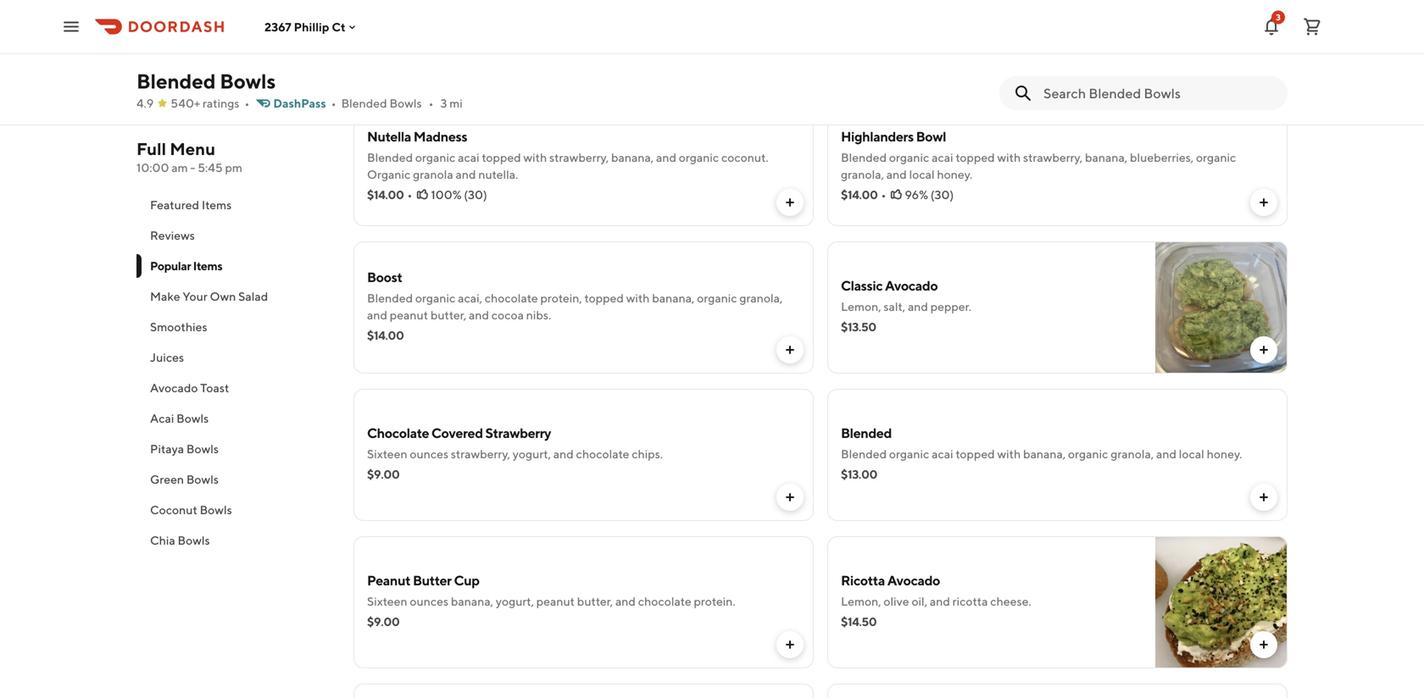 Task type: describe. For each thing, give the bounding box(es) containing it.
nutella
[[367, 128, 411, 145]]

topped inside boost blended organic acai, chocolate protein, topped with banana, organic granola, and peanut butter, and cocoa nibs. $14.00
[[585, 291, 624, 305]]

bowl
[[917, 128, 947, 145]]

pepper.
[[931, 300, 972, 314]]

add item to cart image for nutella madness
[[784, 196, 797, 209]]

• right ratings
[[245, 96, 250, 110]]

chocolate inside chocolate covered strawberry sixteen ounces strawberry, yogurt, and chocolate chips. $9.00
[[576, 447, 630, 461]]

reviews
[[150, 229, 195, 243]]

cup
[[454, 573, 480, 589]]

topped inside nutella madness blended organic acai topped with strawberry, banana, and organic coconut. organic granola and nutella.
[[482, 151, 521, 165]]

pitaya
[[150, 442, 184, 456]]

• left 96%
[[882, 188, 887, 202]]

#1 most liked
[[360, 98, 428, 109]]

and inside blended blended organic acai topped with banana, organic granola, and local honey. $13.00
[[1157, 447, 1177, 461]]

honey. inside blended blended organic acai topped with banana, organic granola, and local honey. $13.00
[[1207, 447, 1243, 461]]

• left #1
[[331, 96, 336, 110]]

$14.00 • for 96% (30)
[[841, 188, 887, 202]]

nutella.
[[479, 168, 519, 182]]

granola, inside blended blended organic acai topped with banana, organic granola, and local honey. $13.00
[[1111, 447, 1154, 461]]

coconut
[[150, 503, 197, 517]]

avocado for classic avocado
[[885, 278, 938, 294]]

strawberry, for bowl
[[1024, 151, 1083, 165]]

540+
[[171, 96, 200, 110]]

am
[[172, 161, 188, 175]]

banana, for madness
[[611, 151, 654, 165]]

bowls for blended bowls • 3 mi
[[390, 96, 422, 110]]

sixteen for chocolate covered strawberry
[[367, 447, 408, 461]]

bowls for green bowls
[[186, 473, 219, 487]]

strawberry, inside chocolate covered strawberry sixteen ounces strawberry, yogurt, and chocolate chips. $9.00
[[451, 447, 511, 461]]

and inside the classic avocado lemon, salt, and pepper. $13.50
[[908, 300, 929, 314]]

smoothies
[[150, 320, 207, 334]]

$14.00 for 100%
[[367, 188, 404, 202]]

reviews button
[[137, 221, 333, 251]]

honey. inside highlanders bowl blended organic acai topped with strawberry, banana, blueberries, organic granola, and local honey.
[[938, 168, 973, 182]]

own
[[210, 290, 236, 304]]

0 horizontal spatial popular
[[150, 259, 191, 273]]

96% (30)
[[905, 188, 954, 202]]

acai
[[150, 412, 174, 426]]

$14.00 • for 100% (30)
[[367, 188, 413, 202]]

dashpass •
[[273, 96, 336, 110]]

green bowls
[[150, 473, 219, 487]]

-
[[190, 161, 195, 175]]

2 vertical spatial items
[[193, 259, 223, 273]]

full
[[137, 139, 166, 159]]

avocado for ricotta avocado
[[888, 573, 941, 589]]

peanut
[[367, 573, 411, 589]]

sixteen for peanut butter cup
[[367, 595, 408, 609]]

blended inside highlanders bowl blended organic acai topped with strawberry, banana, blueberries, organic granola, and local honey.
[[841, 151, 887, 165]]

classic avocado lemon, salt, and pepper. $13.50
[[841, 278, 972, 334]]

chips.
[[632, 447, 663, 461]]

#1
[[360, 98, 372, 109]]

ricotta avocado lemon, olive oil, and ricotta cheese. $14.50
[[841, 573, 1032, 629]]

coconut bowls button
[[137, 495, 333, 526]]

acai,
[[458, 291, 483, 305]]

ricotta avocado image
[[1156, 537, 1288, 669]]

$13.50
[[841, 320, 877, 334]]

protein.
[[694, 595, 736, 609]]

add item to cart image for blended
[[1258, 491, 1271, 505]]

540+ ratings •
[[171, 96, 250, 110]]

4.9
[[137, 96, 154, 110]]

acai for madness
[[458, 151, 480, 165]]

chia
[[150, 534, 175, 548]]

96%
[[905, 188, 929, 202]]

chocolate
[[367, 425, 429, 441]]

avocado toast button
[[137, 373, 333, 404]]

boost
[[367, 269, 402, 285]]

dashpass
[[273, 96, 326, 110]]

organic
[[367, 168, 411, 182]]

mi
[[450, 96, 463, 110]]

avocado toast
[[150, 381, 229, 395]]

green
[[150, 473, 184, 487]]

classic
[[841, 278, 883, 294]]

nibs.
[[526, 308, 551, 322]]

100% (30)
[[431, 188, 487, 202]]

chocolate covered strawberry sixteen ounces strawberry, yogurt, and chocolate chips. $9.00
[[367, 425, 663, 482]]

banana, for blended
[[652, 291, 695, 305]]

granola, inside boost blended organic acai, chocolate protein, topped with banana, organic granola, and peanut butter, and cocoa nibs. $14.00
[[740, 291, 783, 305]]

2367 phillip ct
[[265, 20, 346, 34]]

blended inside nutella madness blended organic acai topped with strawberry, banana, and organic coconut. organic granola and nutella.
[[367, 151, 413, 165]]

banana, for bowl
[[1086, 151, 1128, 165]]

add item to cart image for chocolate covered strawberry
[[784, 491, 797, 505]]

blended blended organic acai topped with banana, organic granola, and local honey. $13.00
[[841, 425, 1243, 482]]

full menu 10:00 am - 5:45 pm
[[137, 139, 242, 175]]

make
[[150, 290, 180, 304]]

0 vertical spatial popular
[[354, 40, 418, 62]]

and inside highlanders bowl blended organic acai topped with strawberry, banana, blueberries, organic granola, and local honey.
[[887, 168, 907, 182]]

ratings
[[203, 96, 240, 110]]

highlanders bowl blended organic acai topped with strawberry, banana, blueberries, organic granola, and local honey.
[[841, 128, 1237, 182]]

(30) for 96% (30)
[[931, 188, 954, 202]]

menu
[[170, 139, 216, 159]]

0 horizontal spatial 3
[[441, 96, 447, 110]]

cocoa
[[492, 308, 524, 322]]

acai bowls
[[150, 412, 209, 426]]

chia bowls
[[150, 534, 210, 548]]

with inside boost blended organic acai, chocolate protein, topped with banana, organic granola, and peanut butter, and cocoa nibs. $14.00
[[627, 291, 650, 305]]

blended bowls
[[137, 69, 276, 93]]

with inside nutella madness blended organic acai topped with strawberry, banana, and organic coconut. organic granola and nutella.
[[524, 151, 547, 165]]

featured items
[[150, 198, 232, 212]]

topped inside blended blended organic acai topped with banana, organic granola, and local honey. $13.00
[[956, 447, 995, 461]]

granola
[[413, 168, 454, 182]]

smoothies button
[[137, 312, 333, 343]]

bowls for coconut bowls
[[200, 503, 232, 517]]

green bowls button
[[137, 465, 333, 495]]

$13.00
[[841, 468, 878, 482]]

100%
[[431, 188, 462, 202]]

local inside blended blended organic acai topped with banana, organic granola, and local honey. $13.00
[[1180, 447, 1205, 461]]

featured items button
[[137, 190, 333, 221]]

pitaya bowls button
[[137, 434, 333, 465]]

ricotta
[[841, 573, 885, 589]]

(30) for 100% (30)
[[464, 188, 487, 202]]

chocolate inside boost blended organic acai, chocolate protein, topped with banana, organic granola, and peanut butter, and cocoa nibs. $14.00
[[485, 291, 538, 305]]

phillip
[[294, 20, 330, 34]]

acai for bowl
[[932, 151, 954, 165]]

salt,
[[884, 300, 906, 314]]

madness
[[414, 128, 467, 145]]



Task type: locate. For each thing, give the bounding box(es) containing it.
1 vertical spatial avocado
[[150, 381, 198, 395]]

1 vertical spatial butter,
[[577, 595, 613, 609]]

popular up the most on the top left
[[354, 40, 418, 62]]

chocolate left 'protein.'
[[638, 595, 692, 609]]

0 vertical spatial yogurt,
[[513, 447, 551, 461]]

cheese.
[[991, 595, 1032, 609]]

bowls right pitaya
[[187, 442, 219, 456]]

2 $14.00 • from the left
[[841, 188, 887, 202]]

(30) right 100%
[[464, 188, 487, 202]]

sixteen inside peanut butter cup sixteen ounces banana, yogurt, peanut butter, and chocolate protein. $9.00
[[367, 595, 408, 609]]

0 vertical spatial avocado
[[885, 278, 938, 294]]

0 vertical spatial add item to cart image
[[784, 196, 797, 209]]

1 horizontal spatial (30)
[[931, 188, 954, 202]]

1 horizontal spatial honey.
[[1207, 447, 1243, 461]]

0 vertical spatial items
[[421, 40, 467, 62]]

$14.00 •
[[367, 188, 413, 202], [841, 188, 887, 202]]

$14.00 • down organic
[[367, 188, 413, 202]]

1 vertical spatial local
[[1180, 447, 1205, 461]]

peanut inside boost blended organic acai, chocolate protein, topped with banana, organic granola, and peanut butter, and cocoa nibs. $14.00
[[390, 308, 428, 322]]

with
[[524, 151, 547, 165], [998, 151, 1021, 165], [627, 291, 650, 305], [998, 447, 1021, 461]]

make your own salad
[[150, 290, 268, 304]]

1 horizontal spatial popular items
[[354, 40, 467, 62]]

notification bell image
[[1262, 17, 1282, 37]]

1 vertical spatial granola,
[[740, 291, 783, 305]]

2 vertical spatial chocolate
[[638, 595, 692, 609]]

1 lemon, from the top
[[841, 300, 882, 314]]

chocolate left chips.
[[576, 447, 630, 461]]

1 horizontal spatial butter,
[[577, 595, 613, 609]]

1 sixteen from the top
[[367, 447, 408, 461]]

blueberries,
[[1131, 151, 1194, 165]]

ounces down covered
[[410, 447, 449, 461]]

covered
[[432, 425, 483, 441]]

1 vertical spatial popular items
[[150, 259, 223, 273]]

lemon, inside ricotta avocado lemon, olive oil, and ricotta cheese. $14.50
[[841, 595, 882, 609]]

popular items up your
[[150, 259, 223, 273]]

5:45
[[198, 161, 223, 175]]

most
[[375, 98, 399, 109]]

1 vertical spatial items
[[202, 198, 232, 212]]

banana, inside peanut butter cup sixteen ounces banana, yogurt, peanut butter, and chocolate protein. $9.00
[[451, 595, 494, 609]]

0 vertical spatial chocolate
[[485, 291, 538, 305]]

banana, inside boost blended organic acai, chocolate protein, topped with banana, organic granola, and peanut butter, and cocoa nibs. $14.00
[[652, 291, 695, 305]]

2 ounces from the top
[[410, 595, 449, 609]]

2367 phillip ct button
[[265, 20, 359, 34]]

bowls down coconut bowls
[[178, 534, 210, 548]]

sixteen down "peanut"
[[367, 595, 408, 609]]

with inside blended blended organic acai topped with banana, organic granola, and local honey. $13.00
[[998, 447, 1021, 461]]

and inside ricotta avocado lemon, olive oil, and ricotta cheese. $14.50
[[930, 595, 951, 609]]

1 horizontal spatial strawberry,
[[550, 151, 609, 165]]

avocado inside button
[[150, 381, 198, 395]]

sixteen down chocolate
[[367, 447, 408, 461]]

popular items
[[354, 40, 467, 62], [150, 259, 223, 273]]

1 vertical spatial chocolate
[[576, 447, 630, 461]]

topped inside highlanders bowl blended organic acai topped with strawberry, banana, blueberries, organic granola, and local honey.
[[956, 151, 995, 165]]

items up make your own salad
[[193, 259, 223, 273]]

your
[[183, 290, 208, 304]]

0 vertical spatial sixteen
[[367, 447, 408, 461]]

$9.00 down "peanut"
[[367, 615, 400, 629]]

banana, inside nutella madness blended organic acai topped with strawberry, banana, and organic coconut. organic granola and nutella.
[[611, 151, 654, 165]]

avocado up the salt,
[[885, 278, 938, 294]]

3
[[1277, 12, 1281, 22], [441, 96, 447, 110]]

lemon,
[[841, 300, 882, 314], [841, 595, 882, 609]]

highlanders
[[841, 128, 914, 145]]

add item to cart image for blended organic acai, chocolate protein, topped with banana, organic granola, and peanut butter, and cocoa nibs.
[[784, 343, 797, 357]]

• right liked
[[429, 96, 434, 110]]

items up reviews button
[[202, 198, 232, 212]]

ounces inside peanut butter cup sixteen ounces banana, yogurt, peanut butter, and chocolate protein. $9.00
[[410, 595, 449, 609]]

2 $9.00 from the top
[[367, 615, 400, 629]]

2 horizontal spatial chocolate
[[638, 595, 692, 609]]

$14.00 down organic
[[367, 188, 404, 202]]

chocolate up cocoa
[[485, 291, 538, 305]]

bowls
[[220, 69, 276, 93], [390, 96, 422, 110], [177, 412, 209, 426], [187, 442, 219, 456], [186, 473, 219, 487], [200, 503, 232, 517], [178, 534, 210, 548]]

0 horizontal spatial (30)
[[464, 188, 487, 202]]

banana, inside highlanders bowl blended organic acai topped with strawberry, banana, blueberries, organic granola, and local honey.
[[1086, 151, 1128, 165]]

0 horizontal spatial local
[[910, 168, 935, 182]]

protein,
[[541, 291, 582, 305]]

bowls up nutella
[[390, 96, 422, 110]]

1 vertical spatial yogurt,
[[496, 595, 534, 609]]

ounces down butter
[[410, 595, 449, 609]]

1 vertical spatial sixteen
[[367, 595, 408, 609]]

$14.00 for 96%
[[841, 188, 878, 202]]

salad
[[238, 290, 268, 304]]

$9.00 inside peanut butter cup sixteen ounces banana, yogurt, peanut butter, and chocolate protein. $9.00
[[367, 615, 400, 629]]

yogurt, for cup
[[496, 595, 534, 609]]

lemon, inside the classic avocado lemon, salt, and pepper. $13.50
[[841, 300, 882, 314]]

butter, inside boost blended organic acai, chocolate protein, topped with banana, organic granola, and peanut butter, and cocoa nibs. $14.00
[[431, 308, 467, 322]]

1 vertical spatial add item to cart image
[[784, 343, 797, 357]]

avocado inside ricotta avocado lemon, olive oil, and ricotta cheese. $14.50
[[888, 573, 941, 589]]

2 vertical spatial avocado
[[888, 573, 941, 589]]

ounces for butter
[[410, 595, 449, 609]]

strawberry, inside highlanders bowl blended organic acai topped with strawberry, banana, blueberries, organic granola, and local honey.
[[1024, 151, 1083, 165]]

banana, inside blended blended organic acai topped with banana, organic granola, and local honey. $13.00
[[1024, 447, 1066, 461]]

and
[[656, 151, 677, 165], [456, 168, 476, 182], [887, 168, 907, 182], [908, 300, 929, 314], [367, 308, 388, 322], [469, 308, 489, 322], [554, 447, 574, 461], [1157, 447, 1177, 461], [616, 595, 636, 609], [930, 595, 951, 609]]

lemon, for ricotta
[[841, 595, 882, 609]]

1 vertical spatial lemon,
[[841, 595, 882, 609]]

ct
[[332, 20, 346, 34]]

1 $9.00 from the top
[[367, 468, 400, 482]]

1 $14.00 • from the left
[[367, 188, 413, 202]]

items
[[421, 40, 467, 62], [202, 198, 232, 212], [193, 259, 223, 273]]

popular down reviews on the top left of page
[[150, 259, 191, 273]]

olive
[[884, 595, 910, 609]]

1 ounces from the top
[[410, 447, 449, 461]]

1 horizontal spatial 3
[[1277, 12, 1281, 22]]

yogurt, inside chocolate covered strawberry sixteen ounces strawberry, yogurt, and chocolate chips. $9.00
[[513, 447, 551, 461]]

3 add item to cart image from the top
[[784, 639, 797, 652]]

butter, inside peanut butter cup sixteen ounces banana, yogurt, peanut butter, and chocolate protein. $9.00
[[577, 595, 613, 609]]

strawberry, for madness
[[550, 151, 609, 165]]

banana,
[[611, 151, 654, 165], [1086, 151, 1128, 165], [652, 291, 695, 305], [1024, 447, 1066, 461], [451, 595, 494, 609]]

granola, inside highlanders bowl blended organic acai topped with strawberry, banana, blueberries, organic granola, and local honey.
[[841, 168, 885, 182]]

lemon, up $13.50
[[841, 300, 882, 314]]

bowls for pitaya bowls
[[187, 442, 219, 456]]

make your own salad button
[[137, 282, 333, 312]]

acai
[[458, 151, 480, 165], [932, 151, 954, 165], [932, 447, 954, 461]]

2 sixteen from the top
[[367, 595, 408, 609]]

1 horizontal spatial peanut
[[537, 595, 575, 609]]

bowls right the acai
[[177, 412, 209, 426]]

topped
[[482, 151, 521, 165], [956, 151, 995, 165], [585, 291, 624, 305], [956, 447, 995, 461]]

0 horizontal spatial strawberry,
[[451, 447, 511, 461]]

coconut.
[[722, 151, 769, 165]]

strawberry
[[486, 425, 551, 441]]

nutella madness blended organic acai topped with strawberry, banana, and organic coconut. organic granola and nutella.
[[367, 128, 769, 182]]

• down organic
[[408, 188, 413, 202]]

bowls for blended bowls
[[220, 69, 276, 93]]

0 vertical spatial lemon,
[[841, 300, 882, 314]]

toast
[[200, 381, 229, 395]]

0 vertical spatial butter,
[[431, 308, 467, 322]]

peanut
[[390, 308, 428, 322], [537, 595, 575, 609]]

ricotta
[[953, 595, 988, 609]]

•
[[245, 96, 250, 110], [331, 96, 336, 110], [429, 96, 434, 110], [408, 188, 413, 202], [882, 188, 887, 202]]

coconut bowls
[[150, 503, 232, 517]]

$9.00 inside chocolate covered strawberry sixteen ounces strawberry, yogurt, and chocolate chips. $9.00
[[367, 468, 400, 482]]

0 items, open order cart image
[[1303, 17, 1323, 37]]

0 horizontal spatial popular items
[[150, 259, 223, 273]]

acai inside nutella madness blended organic acai topped with strawberry, banana, and organic coconut. organic granola and nutella.
[[458, 151, 480, 165]]

3 left 0 items, open order cart icon
[[1277, 12, 1281, 22]]

$14.00 inside boost blended organic acai, chocolate protein, topped with banana, organic granola, and peanut butter, and cocoa nibs. $14.00
[[367, 329, 404, 343]]

with inside highlanders bowl blended organic acai topped with strawberry, banana, blueberries, organic granola, and local honey.
[[998, 151, 1021, 165]]

0 horizontal spatial chocolate
[[485, 291, 538, 305]]

3 left mi
[[441, 96, 447, 110]]

1 horizontal spatial chocolate
[[576, 447, 630, 461]]

ounces for covered
[[410, 447, 449, 461]]

avocado inside the classic avocado lemon, salt, and pepper. $13.50
[[885, 278, 938, 294]]

add item to cart image for sixteen ounces banana, yogurt, peanut butter, and chocolate protein.
[[784, 639, 797, 652]]

strawberry, inside nutella madness blended organic acai topped with strawberry, banana, and organic coconut. organic granola and nutella.
[[550, 151, 609, 165]]

1 horizontal spatial local
[[1180, 447, 1205, 461]]

$14.50
[[841, 615, 877, 629]]

1 vertical spatial 3
[[441, 96, 447, 110]]

strawberry,
[[550, 151, 609, 165], [1024, 151, 1083, 165], [451, 447, 511, 461]]

1 horizontal spatial popular
[[354, 40, 418, 62]]

boost blended organic acai, chocolate protein, topped with banana, organic granola, and peanut butter, and cocoa nibs. $14.00
[[367, 269, 783, 343]]

0 horizontal spatial granola,
[[740, 291, 783, 305]]

featured
[[150, 198, 199, 212]]

bowls up coconut bowls
[[186, 473, 219, 487]]

classic avocado image
[[1156, 242, 1288, 374]]

acai inside blended blended organic acai topped with banana, organic granola, and local honey. $13.00
[[932, 447, 954, 461]]

$14.00 left 96%
[[841, 188, 878, 202]]

blended bowls • 3 mi
[[341, 96, 463, 110]]

and inside chocolate covered strawberry sixteen ounces strawberry, yogurt, and chocolate chips. $9.00
[[554, 447, 574, 461]]

add item to cart image
[[1258, 196, 1271, 209], [1258, 343, 1271, 357], [784, 491, 797, 505], [1258, 491, 1271, 505], [1258, 639, 1271, 652]]

0 horizontal spatial honey.
[[938, 168, 973, 182]]

(30)
[[464, 188, 487, 202], [931, 188, 954, 202]]

acai inside highlanders bowl blended organic acai topped with strawberry, banana, blueberries, organic granola, and local honey.
[[932, 151, 954, 165]]

chocolate inside peanut butter cup sixteen ounces banana, yogurt, peanut butter, and chocolate protein. $9.00
[[638, 595, 692, 609]]

items up mi
[[421, 40, 467, 62]]

0 vertical spatial popular items
[[354, 40, 467, 62]]

yogurt, for strawberry
[[513, 447, 551, 461]]

bowls down 'green bowls' "button"
[[200, 503, 232, 517]]

honey.
[[938, 168, 973, 182], [1207, 447, 1243, 461]]

0 vertical spatial peanut
[[390, 308, 428, 322]]

bowls for acai bowls
[[177, 412, 209, 426]]

0 horizontal spatial $14.00 •
[[367, 188, 413, 202]]

acai bowls button
[[137, 404, 333, 434]]

$14.00
[[367, 188, 404, 202], [841, 188, 878, 202], [367, 329, 404, 343]]

1 (30) from the left
[[464, 188, 487, 202]]

0 vertical spatial ounces
[[410, 447, 449, 461]]

pm
[[225, 161, 242, 175]]

1 vertical spatial popular
[[150, 259, 191, 273]]

0 vertical spatial 3
[[1277, 12, 1281, 22]]

1 add item to cart image from the top
[[784, 196, 797, 209]]

2 horizontal spatial granola,
[[1111, 447, 1154, 461]]

2 vertical spatial granola,
[[1111, 447, 1154, 461]]

local inside highlanders bowl blended organic acai topped with strawberry, banana, blueberries, organic granola, and local honey.
[[910, 168, 935, 182]]

and inside peanut butter cup sixteen ounces banana, yogurt, peanut butter, and chocolate protein. $9.00
[[616, 595, 636, 609]]

1 vertical spatial $9.00
[[367, 615, 400, 629]]

0 horizontal spatial peanut
[[390, 308, 428, 322]]

0 vertical spatial $9.00
[[367, 468, 400, 482]]

1 horizontal spatial $14.00 •
[[841, 188, 887, 202]]

blended inside boost blended organic acai, chocolate protein, topped with banana, organic granola, and peanut butter, and cocoa nibs. $14.00
[[367, 291, 413, 305]]

avocado up "oil,"
[[888, 573, 941, 589]]

$14.00 down boost
[[367, 329, 404, 343]]

0 vertical spatial local
[[910, 168, 935, 182]]

1 vertical spatial honey.
[[1207, 447, 1243, 461]]

$9.00 down chocolate
[[367, 468, 400, 482]]

2 horizontal spatial strawberry,
[[1024, 151, 1083, 165]]

2367
[[265, 20, 292, 34]]

lemon, up $14.50 on the bottom of page
[[841, 595, 882, 609]]

oil,
[[912, 595, 928, 609]]

butter,
[[431, 308, 467, 322], [577, 595, 613, 609]]

2 lemon, from the top
[[841, 595, 882, 609]]

Item Search search field
[[1044, 84, 1275, 103]]

bowls up ratings
[[220, 69, 276, 93]]

0 vertical spatial granola,
[[841, 168, 885, 182]]

sixteen
[[367, 447, 408, 461], [367, 595, 408, 609]]

pitaya bowls
[[150, 442, 219, 456]]

ounces inside chocolate covered strawberry sixteen ounces strawberry, yogurt, and chocolate chips. $9.00
[[410, 447, 449, 461]]

add item to cart image
[[784, 196, 797, 209], [784, 343, 797, 357], [784, 639, 797, 652]]

peanut inside peanut butter cup sixteen ounces banana, yogurt, peanut butter, and chocolate protein. $9.00
[[537, 595, 575, 609]]

butter
[[413, 573, 452, 589]]

juices
[[150, 351, 184, 365]]

1 horizontal spatial granola,
[[841, 168, 885, 182]]

2 (30) from the left
[[931, 188, 954, 202]]

granola,
[[841, 168, 885, 182], [740, 291, 783, 305], [1111, 447, 1154, 461]]

popular items up liked
[[354, 40, 467, 62]]

blended
[[137, 69, 216, 93], [341, 96, 387, 110], [367, 151, 413, 165], [841, 151, 887, 165], [367, 291, 413, 305], [841, 425, 892, 441], [841, 447, 887, 461]]

avocado up "acai bowls" on the left bottom of page
[[150, 381, 198, 395]]

bowls for chia bowls
[[178, 534, 210, 548]]

0 vertical spatial honey.
[[938, 168, 973, 182]]

10:00
[[137, 161, 169, 175]]

bowls inside "button"
[[186, 473, 219, 487]]

chia bowls button
[[137, 526, 333, 556]]

2 vertical spatial add item to cart image
[[784, 639, 797, 652]]

peanut butter cup sixteen ounces banana, yogurt, peanut butter, and chocolate protein. $9.00
[[367, 573, 736, 629]]

lemon, for classic
[[841, 300, 882, 314]]

1 vertical spatial peanut
[[537, 595, 575, 609]]

(30) right 96%
[[931, 188, 954, 202]]

ounces
[[410, 447, 449, 461], [410, 595, 449, 609]]

add item to cart image for highlanders bowl
[[1258, 196, 1271, 209]]

2 add item to cart image from the top
[[784, 343, 797, 357]]

juices button
[[137, 343, 333, 373]]

1 vertical spatial ounces
[[410, 595, 449, 609]]

open menu image
[[61, 17, 81, 37]]

sixteen inside chocolate covered strawberry sixteen ounces strawberry, yogurt, and chocolate chips. $9.00
[[367, 447, 408, 461]]

yogurt, inside peanut butter cup sixteen ounces banana, yogurt, peanut butter, and chocolate protein. $9.00
[[496, 595, 534, 609]]

items inside featured items button
[[202, 198, 232, 212]]

0 horizontal spatial butter,
[[431, 308, 467, 322]]

yogurt,
[[513, 447, 551, 461], [496, 595, 534, 609]]

local
[[910, 168, 935, 182], [1180, 447, 1205, 461]]

$14.00 • left 96%
[[841, 188, 887, 202]]

liked
[[401, 98, 428, 109]]



Task type: vqa. For each thing, say whether or not it's contained in the screenshot.
1st $11.95 from right
no



